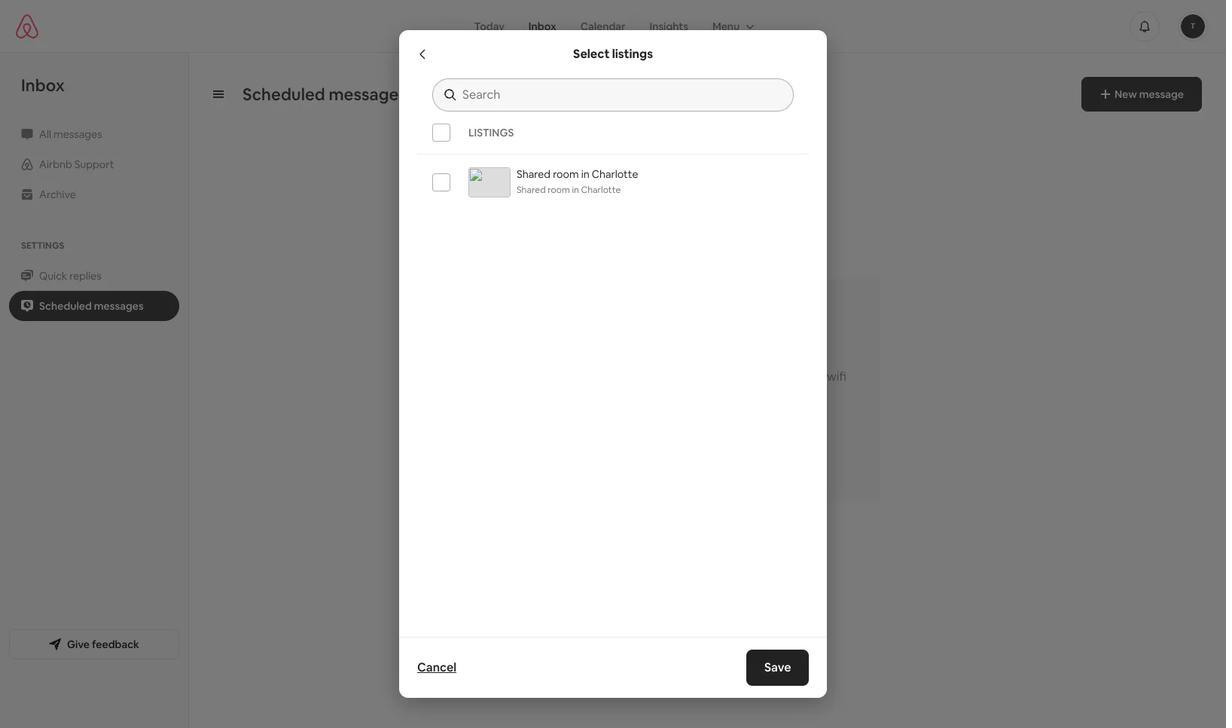 Task type: vqa. For each thing, say whether or not it's contained in the screenshot.
Inbox to the left
yes



Task type: locate. For each thing, give the bounding box(es) containing it.
0 vertical spatial scheduled messages
[[243, 84, 407, 105]]

messages inside button
[[94, 299, 144, 313]]

1 horizontal spatial scheduled
[[243, 84, 325, 105]]

automatically
[[558, 369, 635, 385]]

1 horizontal spatial scheduled messages
[[243, 84, 407, 105]]

inbox right the today
[[529, 19, 557, 33]]

and
[[600, 384, 621, 400]]

feedback
[[92, 637, 139, 651]]

messages inside button
[[54, 127, 102, 141]]

inbox up all
[[21, 75, 65, 96]]

scheduled messages inside button
[[39, 299, 144, 313]]

1 vertical spatial messages
[[54, 127, 102, 141]]

quick replies
[[39, 269, 101, 283]]

in inside automatically send guests check-in instructions, wifi details, and more.
[[745, 369, 754, 385]]

archive button
[[9, 179, 179, 210]]

all messages
[[39, 127, 102, 141]]

group
[[701, 12, 764, 40]]

archive
[[39, 188, 76, 201]]

quick
[[39, 269, 67, 283]]

2 vertical spatial messages
[[94, 299, 144, 313]]

0 horizontal spatial in
[[572, 184, 580, 196]]

wifi
[[827, 369, 847, 385]]

1 vertical spatial in
[[572, 184, 580, 196]]

inbox link
[[517, 12, 569, 40]]

1 horizontal spatial in
[[582, 167, 590, 181]]

scheduled
[[243, 84, 325, 105], [39, 299, 92, 313]]

1 vertical spatial scheduled
[[39, 299, 92, 313]]

give feedback
[[67, 637, 139, 651]]

check-
[[707, 369, 745, 385]]

0 horizontal spatial scheduled
[[39, 299, 92, 313]]

charlotte
[[592, 167, 639, 181], [581, 184, 621, 196]]

save button
[[747, 650, 809, 686]]

scheduled messages
[[243, 84, 407, 105], [39, 299, 144, 313]]

2 vertical spatial in
[[745, 369, 754, 385]]

details,
[[558, 384, 598, 400]]

1 vertical spatial scheduled messages
[[39, 299, 144, 313]]

airbnb support
[[39, 158, 114, 171]]

today link
[[463, 12, 517, 40]]

give feedback button
[[9, 629, 179, 659]]

cancel button
[[410, 653, 464, 683]]

messages for all messages button
[[54, 127, 102, 141]]

automatically send guests check-in instructions, wifi details, and more.
[[558, 369, 847, 400]]

insights link
[[638, 12, 701, 40]]

0 vertical spatial shared
[[517, 167, 551, 181]]

in
[[582, 167, 590, 181], [572, 184, 580, 196], [745, 369, 754, 385]]

room
[[553, 167, 579, 181], [548, 184, 570, 196]]

0 horizontal spatial scheduled messages
[[39, 299, 144, 313]]

messages
[[329, 84, 407, 105], [54, 127, 102, 141], [94, 299, 144, 313]]

1 vertical spatial shared
[[517, 184, 546, 196]]

support
[[74, 158, 114, 171]]

1 vertical spatial inbox
[[21, 75, 65, 96]]

calendar link
[[569, 12, 638, 40]]

airbnb
[[39, 158, 72, 171]]

2 horizontal spatial in
[[745, 369, 754, 385]]

shared
[[517, 167, 551, 181], [517, 184, 546, 196]]

inbox
[[529, 19, 557, 33], [21, 75, 65, 96]]

all
[[39, 127, 51, 141]]

0 vertical spatial in
[[582, 167, 590, 181]]

0 vertical spatial scheduled
[[243, 84, 325, 105]]

0 vertical spatial messages
[[329, 84, 407, 105]]

cancel
[[418, 659, 457, 675]]

replies
[[70, 269, 101, 283]]

0 horizontal spatial inbox
[[21, 75, 65, 96]]

Search text field
[[463, 87, 779, 102]]

2 shared from the top
[[517, 184, 546, 196]]

more.
[[624, 384, 656, 400]]

messages for scheduled messages button
[[94, 299, 144, 313]]

0 vertical spatial inbox
[[529, 19, 557, 33]]

1 shared from the top
[[517, 167, 551, 181]]



Task type: describe. For each thing, give the bounding box(es) containing it.
select listings dialog
[[399, 30, 827, 698]]

scheduled messages button
[[9, 291, 179, 321]]

calendar
[[581, 19, 626, 33]]

1 vertical spatial charlotte
[[581, 184, 621, 196]]

0 vertical spatial room
[[553, 167, 579, 181]]

guests
[[667, 369, 704, 385]]

1 horizontal spatial inbox
[[529, 19, 557, 33]]

give
[[67, 637, 90, 651]]

shared room in charlotte shared room in charlotte
[[517, 167, 639, 196]]

today
[[475, 19, 505, 33]]

0 vertical spatial charlotte
[[592, 167, 639, 181]]

select
[[574, 46, 610, 62]]

listings
[[613, 46, 653, 62]]

save
[[765, 659, 791, 675]]

instructions,
[[757, 369, 825, 385]]

select listings
[[574, 46, 653, 62]]

all messages button
[[9, 119, 179, 149]]

listings
[[469, 126, 514, 139]]

quick replies button
[[9, 261, 179, 291]]

settings
[[21, 240, 64, 252]]

insights
[[650, 19, 689, 33]]

scheduled inside button
[[39, 299, 92, 313]]

airbnb support button
[[9, 149, 179, 179]]

send
[[638, 369, 665, 385]]

1 vertical spatial room
[[548, 184, 570, 196]]



